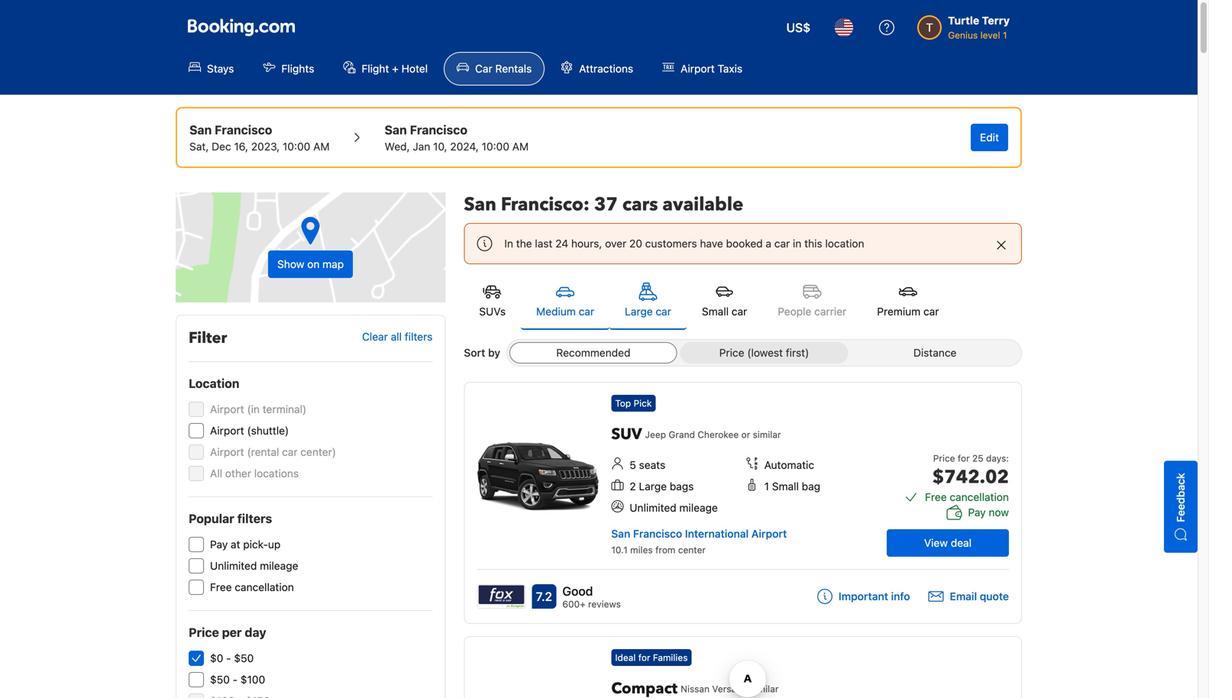 Task type: locate. For each thing, give the bounding box(es) containing it.
airport inside the "skip to main content" element
[[681, 62, 715, 75]]

francisco up from
[[633, 527, 682, 540]]

medium car button
[[521, 273, 610, 330]]

am inside san francisco wed, jan 10, 2024, 10:00 am
[[512, 140, 529, 153]]

san up 10.1
[[611, 527, 630, 540]]

0 horizontal spatial unlimited mileage
[[210, 559, 298, 572]]

airport down airport (in terminal) in the bottom left of the page
[[210, 424, 244, 437]]

unlimited down 2 large bags
[[630, 501, 676, 514]]

hotel
[[401, 62, 428, 75]]

0 horizontal spatial free cancellation
[[210, 581, 294, 593]]

1 horizontal spatial am
[[512, 140, 529, 153]]

1 horizontal spatial for
[[958, 453, 970, 464]]

am right 2024,
[[512, 140, 529, 153]]

free down at at the left of the page
[[210, 581, 232, 593]]

location
[[189, 376, 239, 391]]

24
[[555, 237, 568, 250]]

level
[[980, 30, 1000, 40]]

1 vertical spatial 1
[[764, 480, 769, 493]]

0 vertical spatial cancellation
[[950, 491, 1009, 503]]

unlimited mileage down the bags
[[630, 501, 718, 514]]

attractions
[[579, 62, 633, 75]]

large car
[[625, 305, 671, 318]]

for right ideal
[[638, 652, 650, 663]]

good 600+ reviews
[[562, 584, 621, 609]]

price inside sort by element
[[719, 346, 744, 359]]

0 horizontal spatial filters
[[237, 511, 272, 526]]

filters
[[405, 330, 433, 343], [237, 511, 272, 526]]

dec
[[212, 140, 231, 153]]

$50 down $0
[[210, 673, 230, 686]]

airport inside san francisco international airport 10.1 miles from center
[[751, 527, 787, 540]]

price left the per
[[189, 625, 219, 640]]

this
[[804, 237, 822, 250]]

view
[[924, 537, 948, 549]]

airport left taxis at the right top of the page
[[681, 62, 715, 75]]

1 vertical spatial -
[[233, 673, 238, 686]]

unlimited mileage
[[630, 501, 718, 514], [210, 559, 298, 572]]

small car
[[702, 305, 747, 318]]

san francisco group
[[189, 121, 330, 154], [385, 121, 529, 154]]

0 horizontal spatial francisco
[[215, 123, 272, 137]]

francisco inside san francisco wed, jan 10, 2024, 10:00 am
[[410, 123, 467, 137]]

airport up all
[[210, 446, 244, 458]]

pay for pay at pick-up
[[210, 538, 228, 551]]

email
[[950, 590, 977, 603]]

1 horizontal spatial free
[[925, 491, 947, 503]]

product card group containing $742.02
[[464, 382, 1022, 624]]

0 horizontal spatial price
[[189, 625, 219, 640]]

francisco up 10,
[[410, 123, 467, 137]]

0 vertical spatial filters
[[405, 330, 433, 343]]

free
[[925, 491, 947, 503], [210, 581, 232, 593]]

price per day
[[189, 625, 266, 640]]

skip to main content element
[[0, 0, 1198, 95]]

clear all filters button
[[362, 330, 433, 343]]

filters up pick-
[[237, 511, 272, 526]]

airport right international on the bottom right of the page
[[751, 527, 787, 540]]

1 inside turtle terry genius level 1
[[1003, 30, 1007, 40]]

2 product card group from the top
[[464, 636, 1022, 698]]

- for $0
[[226, 652, 231, 664]]

1
[[1003, 30, 1007, 40], [764, 480, 769, 493]]

san inside san francisco wed, jan 10, 2024, 10:00 am
[[385, 123, 407, 137]]

or right versa
[[739, 684, 748, 694]]

quote
[[980, 590, 1009, 603]]

price left (lowest
[[719, 346, 744, 359]]

free cancellation down pick-
[[210, 581, 294, 593]]

0 horizontal spatial unlimited
[[210, 559, 257, 572]]

0 horizontal spatial -
[[226, 652, 231, 664]]

for left 25 on the bottom right of page
[[958, 453, 970, 464]]

2023,
[[251, 140, 280, 153]]

deal
[[951, 537, 972, 549]]

0 vertical spatial $50
[[234, 652, 254, 664]]

free down the '$742.02'
[[925, 491, 947, 503]]

suv
[[611, 424, 642, 445]]

francisco inside san francisco international airport 10.1 miles from center
[[633, 527, 682, 540]]

turtle
[[948, 14, 979, 27]]

1 horizontal spatial francisco
[[410, 123, 467, 137]]

car for small car
[[732, 305, 747, 318]]

francisco for san francisco wed, jan 10, 2024, 10:00 am
[[410, 123, 467, 137]]

am inside the san francisco sat, dec 16, 2023, 10:00 am
[[313, 140, 330, 153]]

seats
[[639, 459, 665, 471]]

10:00 inside san francisco wed, jan 10, 2024, 10:00 am
[[482, 140, 509, 153]]

1 vertical spatial price
[[933, 453, 955, 464]]

on
[[307, 258, 320, 270]]

san inside san francisco international airport 10.1 miles from center
[[611, 527, 630, 540]]

sort by
[[464, 346, 500, 359]]

1 horizontal spatial -
[[233, 673, 238, 686]]

large up recommended
[[625, 305, 653, 318]]

1 right level
[[1003, 30, 1007, 40]]

2 horizontal spatial francisco
[[633, 527, 682, 540]]

miles
[[630, 545, 653, 555]]

medium car
[[536, 305, 594, 318]]

1 horizontal spatial filters
[[405, 330, 433, 343]]

$50 up the $50 - $100
[[234, 652, 254, 664]]

premium car button
[[862, 273, 954, 328]]

people carrier
[[778, 305, 846, 318]]

last
[[535, 237, 553, 250]]

0 horizontal spatial small
[[702, 305, 729, 318]]

car up locations
[[282, 446, 298, 458]]

2 horizontal spatial price
[[933, 453, 955, 464]]

bag
[[802, 480, 820, 493]]

car up price (lowest first)
[[732, 305, 747, 318]]

0 vertical spatial 1
[[1003, 30, 1007, 40]]

stays link
[[176, 52, 247, 86]]

600+
[[562, 599, 586, 609]]

large inside large car button
[[625, 305, 653, 318]]

0 vertical spatial unlimited mileage
[[630, 501, 718, 514]]

$742.02
[[932, 465, 1009, 490]]

2 am from the left
[[512, 140, 529, 153]]

1 horizontal spatial 10:00
[[482, 140, 509, 153]]

mileage down up
[[260, 559, 298, 572]]

show
[[277, 258, 304, 270]]

am right 2023,
[[313, 140, 330, 153]]

1 vertical spatial $50
[[210, 673, 230, 686]]

1 horizontal spatial price
[[719, 346, 744, 359]]

0 vertical spatial small
[[702, 305, 729, 318]]

$0
[[210, 652, 223, 664]]

pay left now
[[968, 506, 986, 519]]

product card group
[[464, 382, 1022, 624], [464, 636, 1022, 698]]

attractions link
[[548, 52, 646, 86]]

1 vertical spatial unlimited
[[210, 559, 257, 572]]

san up the sat,
[[189, 123, 212, 137]]

1 horizontal spatial san francisco group
[[385, 121, 529, 154]]

unlimited mileage down pick-
[[210, 559, 298, 572]]

pay left at at the left of the page
[[210, 538, 228, 551]]

0 horizontal spatial $50
[[210, 673, 230, 686]]

2 large bags
[[630, 480, 694, 493]]

1 horizontal spatial pay
[[968, 506, 986, 519]]

1 vertical spatial free
[[210, 581, 232, 593]]

price for price (lowest first)
[[719, 346, 744, 359]]

san for san francisco wed, jan 10, 2024, 10:00 am
[[385, 123, 407, 137]]

similar inside suv jeep grand cherokee or similar
[[753, 429, 781, 440]]

cherokee
[[698, 429, 739, 440]]

small up price (lowest first)
[[702, 305, 729, 318]]

similar right versa
[[750, 684, 779, 694]]

2 vertical spatial price
[[189, 625, 219, 640]]

popular filters
[[189, 511, 272, 526]]

1 horizontal spatial mileage
[[679, 501, 718, 514]]

large car button
[[610, 273, 687, 330]]

grand
[[669, 429, 695, 440]]

5 seats
[[630, 459, 665, 471]]

car for premium car
[[923, 305, 939, 318]]

for inside the price for 25 days: $742.02
[[958, 453, 970, 464]]

0 horizontal spatial pay
[[210, 538, 228, 551]]

- left $100
[[233, 673, 238, 686]]

location
[[825, 237, 864, 250]]

0 horizontal spatial cancellation
[[235, 581, 294, 593]]

free cancellation down the '$742.02'
[[925, 491, 1009, 503]]

$0 - $50
[[210, 652, 254, 664]]

francisco up "16,"
[[215, 123, 272, 137]]

wed,
[[385, 140, 410, 153]]

37
[[594, 192, 618, 217]]

car
[[774, 237, 790, 250], [579, 305, 594, 318], [656, 305, 671, 318], [732, 305, 747, 318], [923, 305, 939, 318], [282, 446, 298, 458]]

0 horizontal spatial san francisco group
[[189, 121, 330, 154]]

mileage up san francisco international airport button
[[679, 501, 718, 514]]

1 down automatic
[[764, 480, 769, 493]]

1 horizontal spatial unlimited mileage
[[630, 501, 718, 514]]

sat,
[[189, 140, 209, 153]]

1 vertical spatial pay
[[210, 538, 228, 551]]

feedback
[[1174, 473, 1187, 522]]

airport (rental car center)
[[210, 446, 336, 458]]

filters right the all
[[405, 330, 433, 343]]

car
[[475, 62, 492, 75]]

0 vertical spatial pay
[[968, 506, 986, 519]]

1 horizontal spatial $50
[[234, 652, 254, 664]]

1 vertical spatial for
[[638, 652, 650, 663]]

other
[[225, 467, 251, 480]]

10:00 right 2023,
[[283, 140, 310, 153]]

0 vertical spatial free cancellation
[[925, 491, 1009, 503]]

pay
[[968, 506, 986, 519], [210, 538, 228, 551]]

cancellation down pick-
[[235, 581, 294, 593]]

or right cherokee
[[741, 429, 750, 440]]

1 horizontal spatial unlimited
[[630, 501, 676, 514]]

0 vertical spatial large
[[625, 305, 653, 318]]

price up the '$742.02'
[[933, 453, 955, 464]]

(rental
[[247, 446, 279, 458]]

car right premium
[[923, 305, 939, 318]]

francisco inside the san francisco sat, dec 16, 2023, 10:00 am
[[215, 123, 272, 137]]

1 horizontal spatial 1
[[1003, 30, 1007, 40]]

versa
[[712, 684, 736, 694]]

0 vertical spatial -
[[226, 652, 231, 664]]

price inside the price for 25 days: $742.02
[[933, 453, 955, 464]]

pay for pay now
[[968, 506, 986, 519]]

1 horizontal spatial small
[[772, 480, 799, 493]]

francisco for san francisco sat, dec 16, 2023, 10:00 am
[[215, 123, 272, 137]]

1 vertical spatial product card group
[[464, 636, 1022, 698]]

1 product card group from the top
[[464, 382, 1022, 624]]

supplied by fox image
[[478, 585, 525, 608]]

large right 2
[[639, 480, 667, 493]]

similar up automatic
[[753, 429, 781, 440]]

all
[[391, 330, 402, 343]]

0 vertical spatial or
[[741, 429, 750, 440]]

$50 - $100
[[210, 673, 265, 686]]

cancellation up pay now
[[950, 491, 1009, 503]]

flights
[[281, 62, 314, 75]]

small car button
[[687, 273, 762, 328]]

families
[[653, 652, 688, 663]]

0 vertical spatial free
[[925, 491, 947, 503]]

in the last 24 hours, over 20 customers have booked a car in this location
[[504, 237, 864, 250]]

pay inside product card "group"
[[968, 506, 986, 519]]

all other locations
[[210, 467, 299, 480]]

- right $0
[[226, 652, 231, 664]]

2 10:00 from the left
[[482, 140, 509, 153]]

car for large car
[[656, 305, 671, 318]]

pick-up location element
[[189, 121, 330, 139]]

san for san francisco: 37 cars available
[[464, 192, 496, 217]]

price
[[719, 346, 744, 359], [933, 453, 955, 464], [189, 625, 219, 640]]

10,
[[433, 140, 447, 153]]

san inside the san francisco sat, dec 16, 2023, 10:00 am
[[189, 123, 212, 137]]

edit button
[[971, 124, 1008, 151]]

price for price for 25 days: $742.02
[[933, 453, 955, 464]]

car right medium
[[579, 305, 594, 318]]

airport left '(in'
[[210, 403, 244, 415]]

jeep
[[645, 429, 666, 440]]

0 horizontal spatial 10:00
[[283, 140, 310, 153]]

0 vertical spatial for
[[958, 453, 970, 464]]

important info
[[839, 590, 910, 603]]

10:00 inside the san francisco sat, dec 16, 2023, 10:00 am
[[283, 140, 310, 153]]

1 10:00 from the left
[[283, 140, 310, 153]]

1 vertical spatial unlimited mileage
[[210, 559, 298, 572]]

suvs
[[479, 305, 506, 318]]

us$ button
[[777, 9, 820, 46]]

important info button
[[817, 589, 910, 604]]

0 vertical spatial price
[[719, 346, 744, 359]]

medium
[[536, 305, 576, 318]]

for for price for 25 days: $742.02
[[958, 453, 970, 464]]

1 san francisco group from the left
[[189, 121, 330, 154]]

small
[[702, 305, 729, 318], [772, 480, 799, 493]]

1 horizontal spatial cancellation
[[950, 491, 1009, 503]]

show on map button
[[176, 192, 446, 302]]

pick-up date element
[[189, 139, 330, 154]]

for
[[958, 453, 970, 464], [638, 652, 650, 663]]

car left small car
[[656, 305, 671, 318]]

a
[[766, 237, 771, 250]]

san up wed,
[[385, 123, 407, 137]]

0 horizontal spatial mileage
[[260, 559, 298, 572]]

0 vertical spatial product card group
[[464, 382, 1022, 624]]

1 horizontal spatial free cancellation
[[925, 491, 1009, 503]]

up
[[268, 538, 281, 551]]

0 horizontal spatial free
[[210, 581, 232, 593]]

10:00 right 2024,
[[482, 140, 509, 153]]

0 horizontal spatial am
[[313, 140, 330, 153]]

airport for airport taxis
[[681, 62, 715, 75]]

1 am from the left
[[313, 140, 330, 153]]

10:00 for san francisco sat, dec 16, 2023, 10:00 am
[[283, 140, 310, 153]]

for for ideal for families
[[638, 652, 650, 663]]

0 horizontal spatial for
[[638, 652, 650, 663]]

san down 2024,
[[464, 192, 496, 217]]

sort by element
[[506, 339, 1022, 367]]

0 vertical spatial similar
[[753, 429, 781, 440]]

small down automatic
[[772, 480, 799, 493]]

1 vertical spatial filters
[[237, 511, 272, 526]]

car right a
[[774, 237, 790, 250]]

1 vertical spatial mileage
[[260, 559, 298, 572]]

unlimited down at at the left of the page
[[210, 559, 257, 572]]

0 vertical spatial unlimited
[[630, 501, 676, 514]]

cancellation
[[950, 491, 1009, 503], [235, 581, 294, 593]]

ideal
[[615, 652, 636, 663]]

0 vertical spatial mileage
[[679, 501, 718, 514]]



Task type: describe. For each thing, give the bounding box(es) containing it.
$100
[[240, 673, 265, 686]]

map
[[322, 258, 344, 270]]

product card group containing ideal for families
[[464, 636, 1022, 698]]

edit
[[980, 131, 999, 144]]

pick-
[[243, 538, 268, 551]]

premium car
[[877, 305, 939, 318]]

clear
[[362, 330, 388, 343]]

email quote
[[950, 590, 1009, 603]]

customers
[[645, 237, 697, 250]]

small inside button
[[702, 305, 729, 318]]

center)
[[300, 446, 336, 458]]

1 small bag
[[764, 480, 820, 493]]

automatic
[[764, 459, 814, 471]]

car for medium car
[[579, 305, 594, 318]]

stays
[[207, 62, 234, 75]]

airport (shuttle)
[[210, 424, 289, 437]]

info
[[891, 590, 910, 603]]

by
[[488, 346, 500, 359]]

filter
[[189, 328, 227, 349]]

drop-off date element
[[385, 139, 529, 154]]

jan
[[413, 140, 430, 153]]

1 vertical spatial free cancellation
[[210, 581, 294, 593]]

10:00 for san francisco wed, jan 10, 2024, 10:00 am
[[482, 140, 509, 153]]

hours,
[[571, 237, 602, 250]]

per
[[222, 625, 242, 640]]

mileage inside product card "group"
[[679, 501, 718, 514]]

clear all filters
[[362, 330, 433, 343]]

nissan
[[681, 684, 710, 694]]

sort
[[464, 346, 485, 359]]

ideal for families
[[615, 652, 688, 663]]

1 vertical spatial small
[[772, 480, 799, 493]]

good
[[562, 584, 593, 598]]

popular
[[189, 511, 234, 526]]

over
[[605, 237, 626, 250]]

price for 25 days: $742.02
[[932, 453, 1009, 490]]

price (lowest first)
[[719, 346, 809, 359]]

car rentals
[[475, 62, 532, 75]]

price for price per day
[[189, 625, 219, 640]]

1 vertical spatial large
[[639, 480, 667, 493]]

search summary element
[[176, 107, 1022, 168]]

flight + hotel
[[362, 62, 428, 75]]

airport (in terminal)
[[210, 403, 306, 415]]

airport for airport (in terminal)
[[210, 403, 244, 415]]

cars
[[622, 192, 658, 217]]

from
[[655, 545, 675, 555]]

francisco:
[[501, 192, 590, 217]]

rentals
[[495, 62, 532, 75]]

terry
[[982, 14, 1010, 27]]

genius
[[948, 30, 978, 40]]

center
[[678, 545, 706, 555]]

10.1
[[611, 545, 628, 555]]

in
[[504, 237, 513, 250]]

1 vertical spatial similar
[[750, 684, 779, 694]]

san francisco international airport 10.1 miles from center
[[611, 527, 787, 555]]

booked
[[726, 237, 763, 250]]

- for $50
[[233, 673, 238, 686]]

first)
[[786, 346, 809, 359]]

reviews
[[588, 599, 621, 609]]

customer rating 7.2 good element
[[562, 582, 621, 600]]

20
[[629, 237, 642, 250]]

show on map
[[277, 258, 344, 270]]

drop-off location element
[[385, 121, 529, 139]]

san for san francisco international airport 10.1 miles from center
[[611, 527, 630, 540]]

carrier
[[814, 305, 846, 318]]

2 san francisco group from the left
[[385, 121, 529, 154]]

nissan versa or similar
[[681, 684, 779, 694]]

airport for airport (shuttle)
[[210, 424, 244, 437]]

view deal
[[924, 537, 972, 549]]

feedback button
[[1164, 461, 1198, 553]]

pay now
[[968, 506, 1009, 519]]

am for san francisco wed, jan 10, 2024, 10:00 am
[[512, 140, 529, 153]]

suv jeep grand cherokee or similar
[[611, 424, 781, 445]]

distance
[[913, 346, 957, 359]]

7.2 element
[[532, 584, 556, 609]]

(shuttle)
[[247, 424, 289, 437]]

now
[[989, 506, 1009, 519]]

filters inside button
[[405, 330, 433, 343]]

turtle terry genius level 1
[[948, 14, 1010, 40]]

car rentals link
[[444, 52, 545, 86]]

0 horizontal spatial 1
[[764, 480, 769, 493]]

francisco for san francisco international airport 10.1 miles from center
[[633, 527, 682, 540]]

locations
[[254, 467, 299, 480]]

email quote button
[[928, 589, 1009, 604]]

1 vertical spatial cancellation
[[235, 581, 294, 593]]

san for san francisco sat, dec 16, 2023, 10:00 am
[[189, 123, 212, 137]]

us$
[[786, 20, 810, 35]]

people carrier button
[[762, 273, 862, 328]]

bags
[[670, 480, 694, 493]]

airport for airport (rental car center)
[[210, 446, 244, 458]]

day
[[245, 625, 266, 640]]

in
[[793, 237, 801, 250]]

am for san francisco sat, dec 16, 2023, 10:00 am
[[313, 140, 330, 153]]

(in
[[247, 403, 260, 415]]

san francisco: 37 cars available
[[464, 192, 743, 217]]

pay at pick-up
[[210, 538, 281, 551]]

or inside suv jeep grand cherokee or similar
[[741, 429, 750, 440]]

1 vertical spatial or
[[739, 684, 748, 694]]

available
[[662, 192, 743, 217]]

taxis
[[718, 62, 742, 75]]

have
[[700, 237, 723, 250]]



Task type: vqa. For each thing, say whether or not it's contained in the screenshot.
the seats
yes



